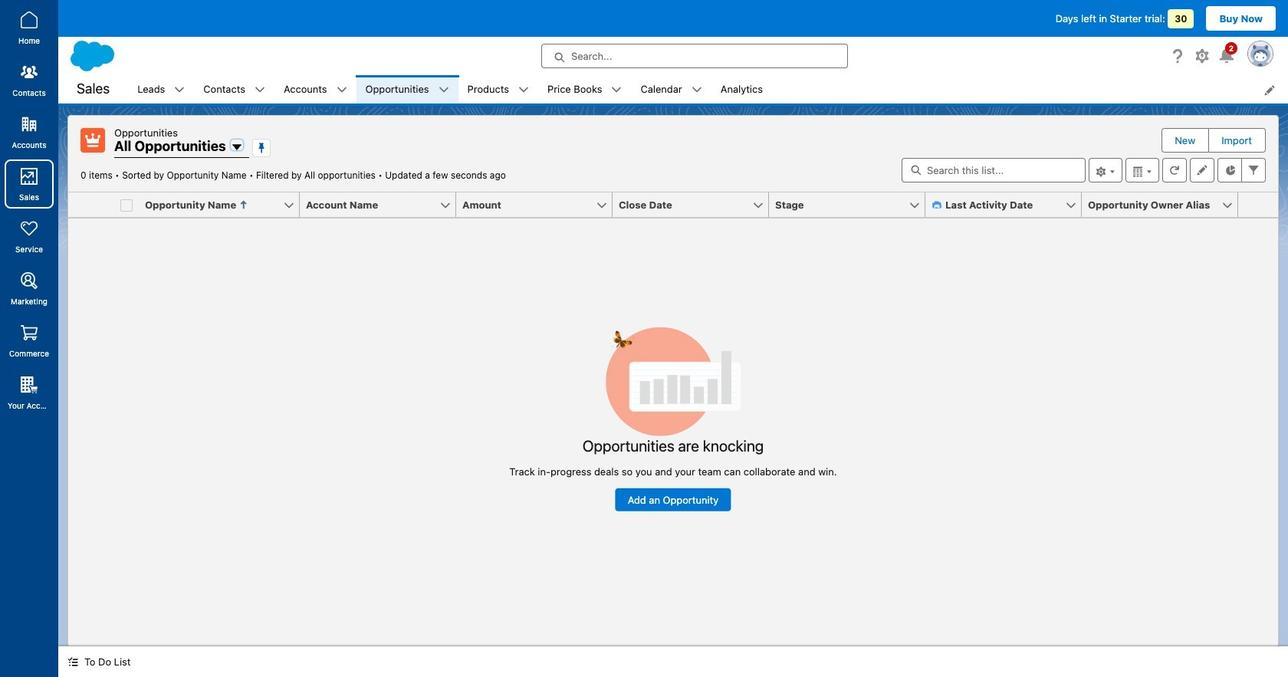 Task type: vqa. For each thing, say whether or not it's contained in the screenshot.
5th list item from the right
yes



Task type: locate. For each thing, give the bounding box(es) containing it.
4 list item from the left
[[356, 75, 458, 104]]

list item
[[128, 75, 194, 104], [194, 75, 275, 104], [275, 75, 356, 104], [356, 75, 458, 104], [458, 75, 538, 104], [538, 75, 631, 104], [631, 75, 711, 104]]

2 horizontal spatial text default image
[[336, 85, 347, 95]]

text default image
[[255, 85, 265, 95], [438, 85, 449, 95], [518, 85, 529, 95], [611, 85, 622, 95], [691, 85, 702, 95], [932, 200, 942, 210]]

1 horizontal spatial text default image
[[174, 85, 185, 95]]

account name element
[[300, 192, 465, 218]]

text default image for 5th 'list item'
[[518, 85, 529, 95]]

text default image for sixth 'list item' from left
[[611, 85, 622, 95]]

last activity date element
[[925, 192, 1091, 218]]

opportunity name element
[[139, 192, 309, 218]]

status
[[509, 327, 837, 511]]

cell inside 'all opportunities|opportunities|list view' element
[[114, 192, 139, 218]]

all opportunities|opportunities|list view element
[[67, 115, 1279, 646]]

opportunity owner alias element
[[1082, 192, 1247, 218]]

2 list item from the left
[[194, 75, 275, 104]]

list
[[128, 75, 1288, 104]]

text default image for 4th 'list item' from right
[[438, 85, 449, 95]]

amount element
[[456, 192, 622, 218]]

cell
[[114, 192, 139, 218]]

all opportunities status
[[81, 169, 385, 181]]

item number element
[[68, 192, 114, 218]]

text default image
[[174, 85, 185, 95], [336, 85, 347, 95], [67, 657, 78, 667]]



Task type: describe. For each thing, give the bounding box(es) containing it.
text default image for seventh 'list item'
[[691, 85, 702, 95]]

6 list item from the left
[[538, 75, 631, 104]]

1 list item from the left
[[128, 75, 194, 104]]

action image
[[1238, 192, 1278, 217]]

5 list item from the left
[[458, 75, 538, 104]]

text default image inside last activity date element
[[932, 200, 942, 210]]

status inside 'all opportunities|opportunities|list view' element
[[509, 327, 837, 511]]

text default image for fifth 'list item' from the right
[[336, 85, 347, 95]]

stage element
[[769, 192, 935, 218]]

3 list item from the left
[[275, 75, 356, 104]]

text default image for 2nd 'list item' from the left
[[255, 85, 265, 95]]

item number image
[[68, 192, 114, 217]]

action element
[[1238, 192, 1278, 218]]

opportunities image
[[81, 128, 105, 153]]

close date element
[[613, 192, 778, 218]]

text default image for 7th 'list item' from the right
[[174, 85, 185, 95]]

7 list item from the left
[[631, 75, 711, 104]]

Search All Opportunities list view. search field
[[902, 158, 1086, 182]]

0 horizontal spatial text default image
[[67, 657, 78, 667]]



